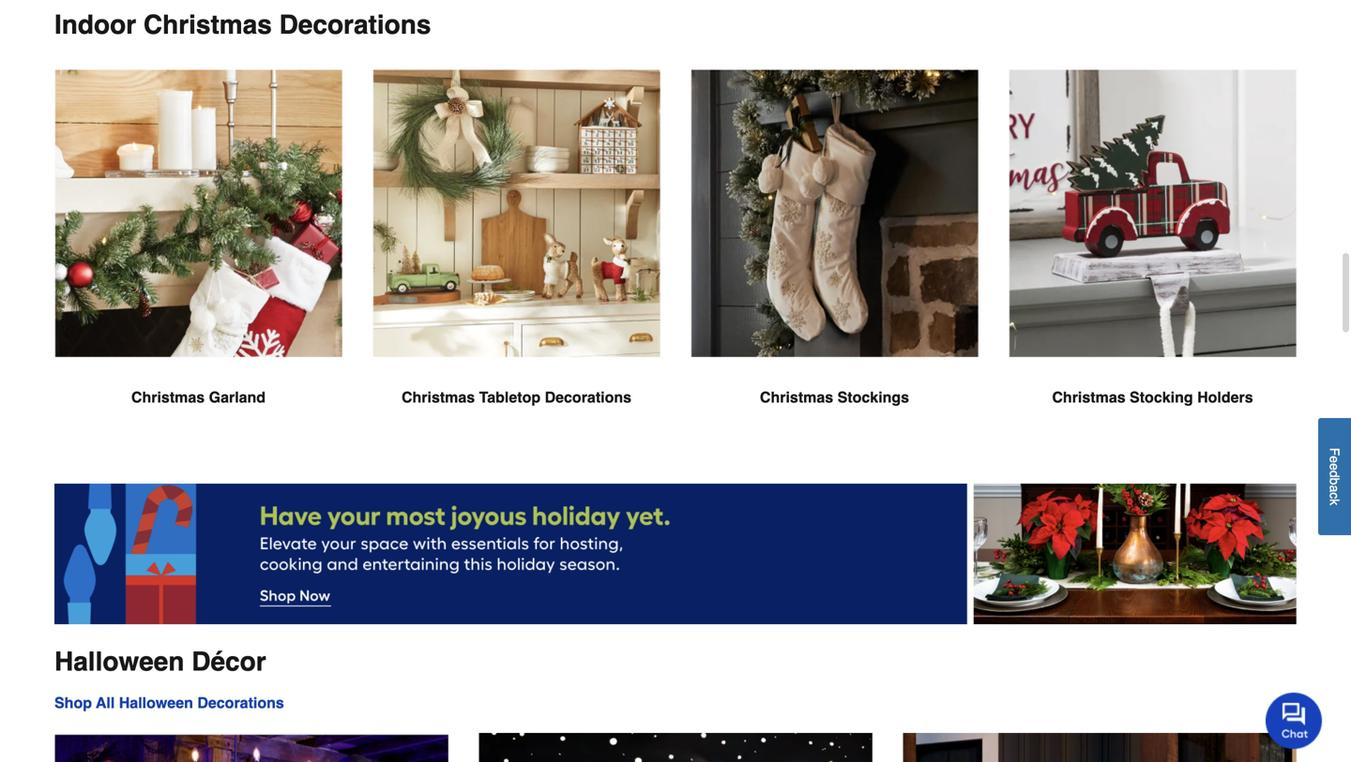 Task type: describe. For each thing, give the bounding box(es) containing it.
christmas for christmas garland
[[131, 389, 205, 407]]

f e e d b a c k button
[[1319, 418, 1351, 536]]

christmas stockings
[[760, 389, 909, 407]]

1 e from the top
[[1327, 456, 1342, 464]]

christmas tabletop decorations
[[402, 389, 632, 407]]

b
[[1327, 478, 1342, 485]]

stockings
[[838, 389, 909, 407]]

christmas for christmas tabletop decorations
[[402, 389, 475, 407]]

scary animated skeleton band on the porch of a home. image
[[54, 734, 449, 763]]

f e e d b a c k
[[1327, 448, 1342, 506]]

shop all halloween decorations
[[54, 695, 284, 712]]

tabletop
[[479, 389, 541, 407]]

garland
[[209, 389, 266, 407]]

stocking
[[1130, 389, 1193, 407]]

christmas for christmas stockings
[[760, 389, 834, 407]]

0 vertical spatial halloween
[[54, 648, 184, 678]]

k
[[1327, 499, 1342, 506]]

christmas stockings link
[[691, 70, 979, 454]]

all
[[96, 695, 115, 712]]

assorted halloween inflatables including yoda and a cheshire cat. image
[[479, 734, 873, 763]]

decorations for indoor christmas decorations
[[279, 10, 431, 40]]

décor
[[192, 648, 266, 678]]

halloween yard decorations including a skeleton, tombstone, and white and yellow flowers. image
[[903, 734, 1297, 763]]

a buffet table with a green pickup, reindeer, advent calendar and cake stand christmas decorations. image
[[373, 70, 661, 358]]

a white mantel with green artificial garland, white candles, and red and white stockings. image
[[54, 70, 343, 358]]

halloween décor
[[54, 648, 266, 678]]

chat invite button image
[[1266, 693, 1323, 750]]

indoor
[[54, 10, 136, 40]]

christmas stocking holders
[[1052, 389, 1253, 407]]

1 vertical spatial halloween
[[119, 695, 193, 712]]

christmas tabletop decorations link
[[373, 70, 661, 454]]



Task type: vqa. For each thing, say whether or not it's contained in the screenshot.
Christmas Stockings's 'Christmas'
yes



Task type: locate. For each thing, give the bounding box(es) containing it.
christmas garland link
[[54, 70, 343, 454]]

c
[[1327, 493, 1342, 499]]

e up 'd'
[[1327, 456, 1342, 464]]

halloween up all
[[54, 648, 184, 678]]

a pair of white embroidered christmas stockings hanging on a mantel. image
[[691, 70, 979, 358]]

2 e from the top
[[1327, 464, 1342, 471]]

shop
[[54, 695, 92, 712]]

halloween down halloween décor
[[119, 695, 193, 712]]

0 vertical spatial decorations
[[279, 10, 431, 40]]

advertisement region
[[54, 484, 1297, 629]]

halloween
[[54, 648, 184, 678], [119, 695, 193, 712]]

decorations
[[279, 10, 431, 40], [545, 389, 632, 407], [197, 695, 284, 712]]

e
[[1327, 456, 1342, 464], [1327, 464, 1342, 471]]

d
[[1327, 471, 1342, 478]]

indoor christmas decorations
[[54, 10, 431, 40]]

a
[[1327, 485, 1342, 493]]

holders
[[1198, 389, 1253, 407]]

christmas for christmas stocking holders
[[1052, 389, 1126, 407]]

a wooden red plaid pickup truck with tree christmas stocking holder. image
[[1009, 70, 1297, 358]]

shop all halloween decorations link
[[54, 695, 284, 712]]

decorations for christmas tabletop decorations
[[545, 389, 632, 407]]

christmas stocking holders link
[[1009, 70, 1297, 454]]

christmas
[[143, 10, 272, 40], [131, 389, 205, 407], [402, 389, 475, 407], [760, 389, 834, 407], [1052, 389, 1126, 407]]

christmas garland
[[131, 389, 266, 407]]

2 vertical spatial decorations
[[197, 695, 284, 712]]

1 vertical spatial decorations
[[545, 389, 632, 407]]

e up b at the right
[[1327, 464, 1342, 471]]

f
[[1327, 448, 1342, 456]]



